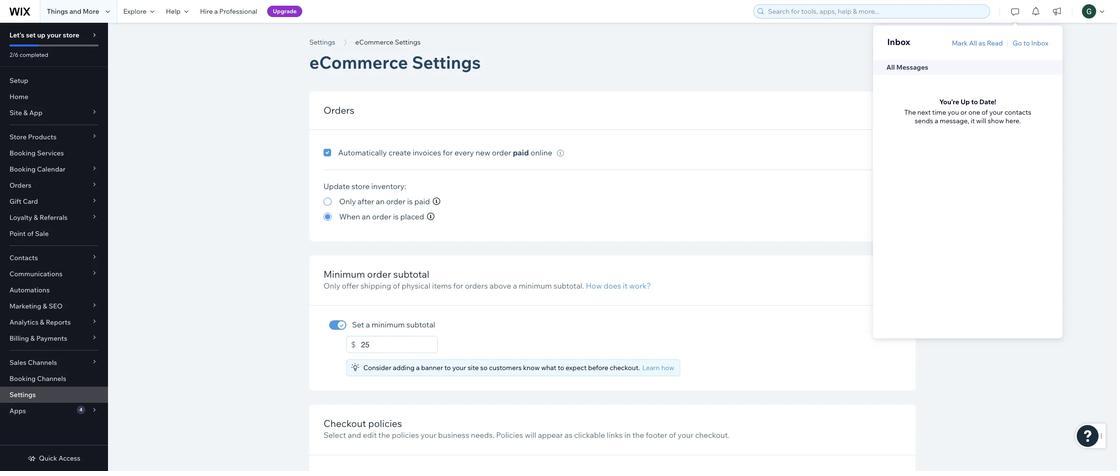 Task type: locate. For each thing, give the bounding box(es) containing it.
marketing & seo button
[[0, 298, 108, 314]]

4
[[79, 407, 83, 413]]

offer
[[342, 281, 359, 290]]

one
[[969, 108, 981, 117]]

0 horizontal spatial will
[[525, 431, 536, 440]]

an right after on the left top of the page
[[376, 197, 385, 206]]

automatically create invoices for every new order paid online
[[338, 148, 552, 157]]

services
[[37, 149, 64, 157]]

booking down sales at the left
[[9, 374, 36, 383]]

0 horizontal spatial it
[[623, 281, 628, 290]]

minimum
[[324, 268, 365, 280]]

booking down store
[[9, 149, 36, 157]]

all left messages
[[887, 63, 895, 72]]

store
[[63, 31, 79, 39], [352, 181, 370, 191]]

subtotal up physical
[[393, 268, 429, 280]]

set
[[352, 320, 364, 330]]

business
[[438, 431, 469, 440]]

1 horizontal spatial it
[[971, 117, 975, 125]]

1 horizontal spatial minimum
[[519, 281, 552, 290]]

of left sale
[[27, 229, 34, 238]]

1 horizontal spatial and
[[348, 431, 361, 440]]

it right or
[[971, 117, 975, 125]]

how
[[662, 363, 675, 372]]

your right up
[[47, 31, 61, 39]]

0 horizontal spatial and
[[70, 7, 81, 16]]

store down things and more
[[63, 31, 79, 39]]

0 horizontal spatial an
[[362, 212, 371, 221]]

0 vertical spatial minimum
[[519, 281, 552, 290]]

booking down booking services at the left of the page
[[9, 165, 36, 173]]

to
[[1024, 39, 1030, 47], [972, 98, 978, 106], [445, 363, 451, 372], [558, 363, 564, 372]]

booking services link
[[0, 145, 108, 161]]

& inside analytics & reports dropdown button
[[40, 318, 44, 327]]

adding
[[393, 363, 415, 372]]

booking for booking calendar
[[9, 165, 36, 173]]

home link
[[0, 89, 108, 105]]

booking calendar button
[[0, 161, 108, 177]]

0 horizontal spatial for
[[443, 148, 453, 157]]

your inside you're up to date! the next time you or one of your contacts sends a message, it will show here.
[[990, 108, 1004, 117]]

subtotal inside minimum order subtotal only offer shipping of physical items for orders above a minimum subtotal. how does it work?
[[393, 268, 429, 280]]

store inside 'sidebar' element
[[63, 31, 79, 39]]

site & app button
[[0, 105, 108, 121]]

your left site on the left bottom of the page
[[453, 363, 466, 372]]

1 booking from the top
[[9, 149, 36, 157]]

0 vertical spatial info tooltip image
[[557, 150, 564, 157]]

ecommerce
[[355, 38, 393, 46], [309, 52, 408, 73]]

will inside you're up to date! the next time you or one of your contacts sends a message, it will show here.
[[977, 117, 987, 125]]

an
[[376, 197, 385, 206], [362, 212, 371, 221]]

will inside the checkout policies select and edit the policies your business needs. policies will appear as clickable links in the footer of your checkout.
[[525, 431, 536, 440]]

clickable
[[574, 431, 605, 440]]

orders
[[324, 104, 355, 116], [9, 181, 31, 190]]

for
[[443, 148, 453, 157], [453, 281, 463, 290]]

&
[[23, 109, 28, 117], [34, 213, 38, 222], [43, 302, 47, 310], [40, 318, 44, 327], [30, 334, 35, 343]]

1 vertical spatial orders
[[9, 181, 31, 190]]

booking for booking channels
[[9, 374, 36, 383]]

order inside minimum order subtotal only offer shipping of physical items for orders above a minimum subtotal. how does it work?
[[367, 268, 391, 280]]

1 horizontal spatial checkout.
[[695, 431, 730, 440]]

1 vertical spatial settings link
[[0, 387, 108, 403]]

billing
[[9, 334, 29, 343]]

1 vertical spatial is
[[393, 212, 399, 221]]

apps
[[9, 407, 26, 415]]

0 vertical spatial an
[[376, 197, 385, 206]]

& left seo
[[43, 302, 47, 310]]

a right above
[[513, 281, 517, 290]]

1 horizontal spatial for
[[453, 281, 463, 290]]

& inside loyalty & referrals popup button
[[34, 213, 38, 222]]

0 horizontal spatial the
[[379, 431, 390, 440]]

card
[[23, 197, 38, 206]]

loyalty & referrals
[[9, 213, 68, 222]]

and down checkout
[[348, 431, 361, 440]]

inventory:
[[371, 181, 406, 191]]

1 horizontal spatial the
[[633, 431, 644, 440]]

of left physical
[[393, 281, 400, 290]]

1 vertical spatial all
[[887, 63, 895, 72]]

channels down sales channels popup button
[[37, 374, 66, 383]]

1 vertical spatial channels
[[37, 374, 66, 383]]

only up when
[[339, 197, 356, 206]]

new
[[476, 148, 490, 157]]

your left business
[[421, 431, 437, 440]]

0 vertical spatial for
[[443, 148, 453, 157]]

only
[[339, 197, 356, 206], [324, 281, 340, 290]]

a right sends
[[935, 117, 939, 125]]

as right the 'appear'
[[565, 431, 573, 440]]

1 vertical spatial will
[[525, 431, 536, 440]]

3 booking from the top
[[9, 374, 36, 383]]

analytics & reports
[[9, 318, 71, 327]]

& right site
[[23, 109, 28, 117]]

0 horizontal spatial store
[[63, 31, 79, 39]]

loyalty
[[9, 213, 32, 222]]

will left show on the right top of the page
[[977, 117, 987, 125]]

info tooltip image for only after an order is paid
[[433, 198, 441, 205]]

only down minimum on the left bottom of the page
[[324, 281, 340, 290]]

update
[[324, 181, 350, 191]]

reports
[[46, 318, 71, 327]]

sales
[[9, 358, 26, 367]]

info tooltip image
[[557, 150, 564, 157], [433, 198, 441, 205], [427, 213, 435, 220]]

the right the in on the right of page
[[633, 431, 644, 440]]

all
[[969, 39, 977, 47], [887, 63, 895, 72]]

app
[[29, 109, 42, 117]]

things and more
[[47, 7, 99, 16]]

mark all as read button
[[952, 39, 1003, 47]]

1 vertical spatial ecommerce
[[309, 52, 408, 73]]

0 vertical spatial subtotal
[[393, 268, 429, 280]]

for right the items
[[453, 281, 463, 290]]

what
[[541, 363, 556, 372]]

& for marketing
[[43, 302, 47, 310]]

0 horizontal spatial checkout.
[[610, 363, 640, 372]]

minimum left subtotal.
[[519, 281, 552, 290]]

info tooltip image for when an order is placed
[[427, 213, 435, 220]]

your down date!
[[990, 108, 1004, 117]]

0 vertical spatial store
[[63, 31, 79, 39]]

paid up the placed
[[415, 197, 430, 206]]

store up after on the left top of the page
[[352, 181, 370, 191]]

of right footer
[[669, 431, 676, 440]]

quick access
[[39, 454, 80, 463]]

of right one at the top right of the page
[[982, 108, 988, 117]]

things
[[47, 7, 68, 16]]

inbox right go
[[1032, 39, 1049, 47]]

Search for tools, apps, help & more... field
[[765, 5, 987, 18]]

point of sale
[[9, 229, 49, 238]]

policies right edit
[[392, 431, 419, 440]]

2 booking from the top
[[9, 165, 36, 173]]

sales channels
[[9, 358, 57, 367]]

it inside you're up to date! the next time you or one of your contacts sends a message, it will show here.
[[971, 117, 975, 125]]

you're up to date! the next time you or one of your contacts sends a message, it will show here.
[[905, 98, 1032, 125]]

will left the 'appear'
[[525, 431, 536, 440]]

& left the reports
[[40, 318, 44, 327]]

of inside you're up to date! the next time you or one of your contacts sends a message, it will show here.
[[982, 108, 988, 117]]

0 vertical spatial paid
[[513, 148, 529, 157]]

checkout policies select and edit the policies your business needs. policies will appear as clickable links in the footer of your checkout.
[[324, 418, 730, 440]]

order up shipping
[[367, 268, 391, 280]]

is up the placed
[[407, 197, 413, 206]]

1 vertical spatial minimum
[[372, 320, 405, 330]]

next
[[918, 108, 931, 117]]

the
[[379, 431, 390, 440], [633, 431, 644, 440]]

0 vertical spatial channels
[[28, 358, 57, 367]]

& inside marketing & seo popup button
[[43, 302, 47, 310]]

for left every
[[443, 148, 453, 157]]

2 vertical spatial info tooltip image
[[427, 213, 435, 220]]

0 horizontal spatial as
[[565, 431, 573, 440]]

1 vertical spatial only
[[324, 281, 340, 290]]

1 vertical spatial info tooltip image
[[433, 198, 441, 205]]

the right edit
[[379, 431, 390, 440]]

booking inside popup button
[[9, 165, 36, 173]]

0 vertical spatial it
[[971, 117, 975, 125]]

contacts
[[1005, 108, 1032, 117]]

point of sale link
[[0, 226, 108, 242]]

0 vertical spatial all
[[969, 39, 977, 47]]

inbox up all messages
[[888, 36, 910, 47]]

minimum up enter amount text field at left
[[372, 320, 405, 330]]

1 vertical spatial paid
[[415, 197, 430, 206]]

expect
[[566, 363, 587, 372]]

hire a professional link
[[194, 0, 263, 23]]

1 vertical spatial booking
[[9, 165, 36, 173]]

your right footer
[[678, 431, 694, 440]]

0 horizontal spatial settings link
[[0, 387, 108, 403]]

& inside the billing & payments dropdown button
[[30, 334, 35, 343]]

1 vertical spatial it
[[623, 281, 628, 290]]

a right hire
[[214, 7, 218, 16]]

quick access button
[[28, 454, 80, 463]]

a right set
[[366, 320, 370, 330]]

how
[[586, 281, 602, 290]]

analytics
[[9, 318, 38, 327]]

1 vertical spatial an
[[362, 212, 371, 221]]

select
[[324, 431, 346, 440]]

2/6
[[9, 51, 18, 58]]

0 vertical spatial booking
[[9, 149, 36, 157]]

1 vertical spatial for
[[453, 281, 463, 290]]

subtotal up enter amount text field at left
[[407, 320, 435, 330]]

for inside minimum order subtotal only offer shipping of physical items for orders above a minimum subtotal. how does it work?
[[453, 281, 463, 290]]

order right new
[[492, 148, 511, 157]]

inbox
[[888, 36, 910, 47], [1032, 39, 1049, 47]]

and left more at the top left
[[70, 7, 81, 16]]

consider adding a banner to your site so customers know what to expect before checkout. learn how
[[363, 363, 675, 372]]

subtotal
[[393, 268, 429, 280], [407, 320, 435, 330]]

& right "billing"
[[30, 334, 35, 343]]

is left the placed
[[393, 212, 399, 221]]

channels up booking channels
[[28, 358, 57, 367]]

0 horizontal spatial orders
[[9, 181, 31, 190]]

& inside site & app dropdown button
[[23, 109, 28, 117]]

2 vertical spatial booking
[[9, 374, 36, 383]]

contacts
[[9, 254, 38, 262]]

calendar
[[37, 165, 65, 173]]

booking
[[9, 149, 36, 157], [9, 165, 36, 173], [9, 374, 36, 383]]

0 horizontal spatial paid
[[415, 197, 430, 206]]

all right mark
[[969, 39, 977, 47]]

1 vertical spatial subtotal
[[407, 320, 435, 330]]

0 vertical spatial ecommerce
[[355, 38, 393, 46]]

1 vertical spatial and
[[348, 431, 361, 440]]

as
[[979, 39, 986, 47], [565, 431, 573, 440]]

0 vertical spatial is
[[407, 197, 413, 206]]

your inside 'sidebar' element
[[47, 31, 61, 39]]

when an order is placed
[[339, 212, 424, 221]]

1 horizontal spatial inbox
[[1032, 39, 1049, 47]]

& for analytics
[[40, 318, 44, 327]]

an down after on the left top of the page
[[362, 212, 371, 221]]

0 vertical spatial will
[[977, 117, 987, 125]]

1 vertical spatial as
[[565, 431, 573, 440]]

channels inside popup button
[[28, 358, 57, 367]]

to right go
[[1024, 39, 1030, 47]]

a
[[214, 7, 218, 16], [935, 117, 939, 125], [513, 281, 517, 290], [366, 320, 370, 330], [416, 363, 420, 372]]

0 vertical spatial settings link
[[305, 37, 340, 47]]

minimum inside minimum order subtotal only offer shipping of physical items for orders above a minimum subtotal. how does it work?
[[519, 281, 552, 290]]

and
[[70, 7, 81, 16], [348, 431, 361, 440]]

online
[[531, 148, 552, 157]]

0 vertical spatial as
[[979, 39, 986, 47]]

1 vertical spatial checkout.
[[695, 431, 730, 440]]

setup link
[[0, 73, 108, 89]]

& right loyalty
[[34, 213, 38, 222]]

1 vertical spatial policies
[[392, 431, 419, 440]]

1 horizontal spatial orders
[[324, 104, 355, 116]]

1 vertical spatial store
[[352, 181, 370, 191]]

it right does
[[623, 281, 628, 290]]

analytics & reports button
[[0, 314, 108, 330]]

as left read
[[979, 39, 986, 47]]

0 horizontal spatial all
[[887, 63, 895, 72]]

here.
[[1006, 117, 1021, 125]]

1 horizontal spatial all
[[969, 39, 977, 47]]

go to inbox button
[[1013, 39, 1049, 47]]

to right up
[[972, 98, 978, 106]]

message,
[[940, 117, 969, 125]]

policies up edit
[[368, 418, 402, 430]]

1 horizontal spatial will
[[977, 117, 987, 125]]

paid left online
[[513, 148, 529, 157]]

up
[[961, 98, 970, 106]]



Task type: vqa. For each thing, say whether or not it's contained in the screenshot.
the topmost Settings link
yes



Task type: describe. For each thing, give the bounding box(es) containing it.
of inside 'sidebar' element
[[27, 229, 34, 238]]

1 horizontal spatial is
[[407, 197, 413, 206]]

2 the from the left
[[633, 431, 644, 440]]

& for billing
[[30, 334, 35, 343]]

learn
[[643, 363, 660, 372]]

hire a professional
[[200, 7, 257, 16]]

orders inside orders popup button
[[9, 181, 31, 190]]

policies
[[496, 431, 523, 440]]

it inside minimum order subtotal only offer shipping of physical items for orders above a minimum subtotal. how does it work?
[[623, 281, 628, 290]]

gift card button
[[0, 193, 108, 209]]

quick
[[39, 454, 57, 463]]

read
[[987, 39, 1003, 47]]

sales channels button
[[0, 354, 108, 371]]

help button
[[160, 0, 194, 23]]

order down 'inventory:'
[[386, 197, 406, 206]]

billing & payments button
[[0, 330, 108, 346]]

a inside minimum order subtotal only offer shipping of physical items for orders above a minimum subtotal. how does it work?
[[513, 281, 517, 290]]

booking services
[[9, 149, 64, 157]]

set a minimum subtotal
[[352, 320, 435, 330]]

0 vertical spatial and
[[70, 7, 81, 16]]

mark
[[952, 39, 968, 47]]

store products button
[[0, 129, 108, 145]]

go to inbox
[[1013, 39, 1049, 47]]

channels for booking channels
[[37, 374, 66, 383]]

to right what
[[558, 363, 564, 372]]

payments
[[36, 334, 67, 343]]

1 vertical spatial ecommerce settings
[[309, 52, 481, 73]]

up
[[37, 31, 45, 39]]

set
[[26, 31, 36, 39]]

when
[[339, 212, 360, 221]]

and inside the checkout policies select and edit the policies your business needs. policies will appear as clickable links in the footer of your checkout.
[[348, 431, 361, 440]]

seo
[[49, 302, 63, 310]]

of inside minimum order subtotal only offer shipping of physical items for orders above a minimum subtotal. how does it work?
[[393, 281, 400, 290]]

before
[[588, 363, 609, 372]]

every
[[455, 148, 474, 157]]

in
[[625, 431, 631, 440]]

info tooltip image for automatically create invoices for every new order
[[557, 150, 564, 157]]

1 horizontal spatial settings link
[[305, 37, 340, 47]]

settings inside 'sidebar' element
[[9, 390, 36, 399]]

channels for sales channels
[[28, 358, 57, 367]]

$
[[351, 340, 356, 349]]

upgrade button
[[267, 6, 302, 17]]

to inside you're up to date! the next time you or one of your contacts sends a message, it will show here.
[[972, 98, 978, 106]]

booking channels link
[[0, 371, 108, 387]]

upgrade
[[273, 8, 297, 15]]

you're
[[940, 98, 960, 106]]

order down only after an order is paid
[[372, 212, 391, 221]]

access
[[59, 454, 80, 463]]

0 vertical spatial checkout.
[[610, 363, 640, 372]]

mark all as read
[[952, 39, 1003, 47]]

automatically
[[338, 148, 387, 157]]

links
[[607, 431, 623, 440]]

1 horizontal spatial an
[[376, 197, 385, 206]]

of inside the checkout policies select and edit the policies your business needs. policies will appear as clickable links in the footer of your checkout.
[[669, 431, 676, 440]]

0 vertical spatial orders
[[324, 104, 355, 116]]

go
[[1013, 39, 1022, 47]]

store products
[[9, 133, 56, 141]]

checkout. inside the checkout policies select and edit the policies your business needs. policies will appear as clickable links in the footer of your checkout.
[[695, 431, 730, 440]]

booking calendar
[[9, 165, 65, 173]]

help
[[166, 7, 181, 16]]

automations
[[9, 286, 50, 294]]

sidebar element
[[0, 23, 108, 471]]

& for site
[[23, 109, 28, 117]]

2/6 completed
[[9, 51, 48, 58]]

to right banner
[[445, 363, 451, 372]]

checkout
[[324, 418, 366, 430]]

so
[[480, 363, 488, 372]]

footer
[[646, 431, 667, 440]]

0 vertical spatial ecommerce settings
[[355, 38, 421, 46]]

0 horizontal spatial inbox
[[888, 36, 910, 47]]

1 horizontal spatial store
[[352, 181, 370, 191]]

booking channels
[[9, 374, 66, 383]]

shipping
[[361, 281, 391, 290]]

as inside the checkout policies select and edit the policies your business needs. policies will appear as clickable links in the footer of your checkout.
[[565, 431, 573, 440]]

gift
[[9, 197, 21, 206]]

communications button
[[0, 266, 108, 282]]

sends
[[915, 117, 933, 125]]

hire
[[200, 7, 213, 16]]

only after an order is paid
[[339, 197, 430, 206]]

booking for booking services
[[9, 149, 36, 157]]

& for loyalty
[[34, 213, 38, 222]]

invoices
[[413, 148, 441, 157]]

only inside minimum order subtotal only offer shipping of physical items for orders above a minimum subtotal. how does it work?
[[324, 281, 340, 290]]

products
[[28, 133, 56, 141]]

1 horizontal spatial paid
[[513, 148, 529, 157]]

a inside you're up to date! the next time you or one of your contacts sends a message, it will show here.
[[935, 117, 939, 125]]

create
[[389, 148, 411, 157]]

or
[[961, 108, 967, 117]]

let's
[[9, 31, 24, 39]]

1 horizontal spatial as
[[979, 39, 986, 47]]

site & app
[[9, 109, 42, 117]]

a right adding
[[416, 363, 420, 372]]

more
[[83, 7, 99, 16]]

customers
[[489, 363, 522, 372]]

loyalty & referrals button
[[0, 209, 108, 226]]

0 horizontal spatial is
[[393, 212, 399, 221]]

0 vertical spatial only
[[339, 197, 356, 206]]

home
[[9, 92, 28, 101]]

point
[[9, 229, 26, 238]]

0 vertical spatial policies
[[368, 418, 402, 430]]

appear
[[538, 431, 563, 440]]

needs.
[[471, 431, 495, 440]]

how does it work? link
[[586, 281, 651, 290]]

completed
[[20, 51, 48, 58]]

site
[[9, 109, 22, 117]]

update store inventory:
[[324, 181, 406, 191]]

learn how link
[[643, 363, 675, 372]]

items
[[432, 281, 452, 290]]

orders button
[[0, 177, 108, 193]]

professional
[[219, 7, 257, 16]]

billing & payments
[[9, 334, 67, 343]]

0 horizontal spatial minimum
[[372, 320, 405, 330]]

setup
[[9, 76, 28, 85]]

consider
[[363, 363, 392, 372]]

subtotal.
[[554, 281, 584, 290]]

minimum order subtotal only offer shipping of physical items for orders above a minimum subtotal. how does it work?
[[324, 268, 651, 290]]

explore
[[123, 7, 147, 16]]

1 the from the left
[[379, 431, 390, 440]]

all messages
[[887, 63, 929, 72]]

orders
[[465, 281, 488, 290]]

Enter amount text field
[[361, 336, 438, 353]]



